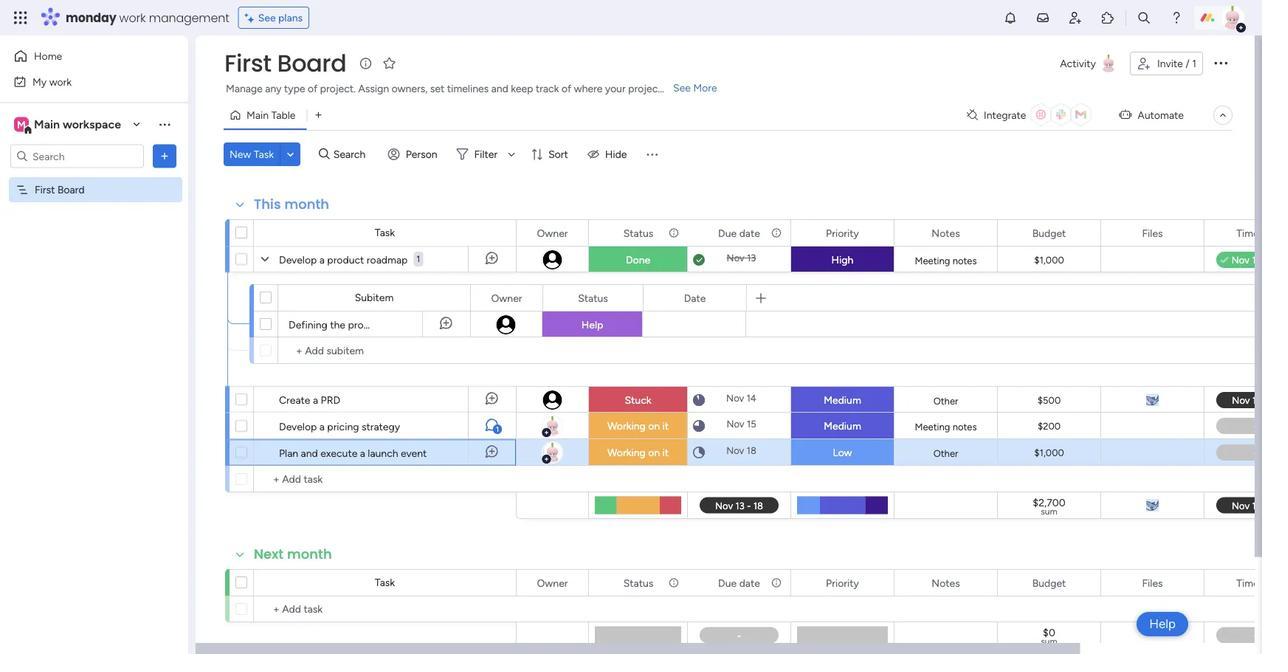 Task type: vqa. For each thing, say whether or not it's contained in the screenshot.
actions
no



Task type: describe. For each thing, give the bounding box(es) containing it.
the
[[330, 318, 345, 331]]

stands.
[[664, 82, 697, 95]]

1 vertical spatial status field
[[574, 290, 612, 306]]

column information image for the due date field corresponding to next month
[[771, 577, 783, 589]]

month for this month
[[284, 195, 329, 214]]

$0 sum
[[1041, 626, 1058, 647]]

integrate
[[984, 109, 1026, 121]]

$200
[[1038, 420, 1061, 432]]

a left launch on the bottom of the page
[[360, 447, 365, 459]]

filter button
[[451, 142, 521, 166]]

notes field for this month
[[928, 225, 964, 241]]

status for bottom status field
[[624, 577, 654, 589]]

first board list box
[[0, 174, 188, 402]]

next month
[[254, 545, 332, 564]]

board inside the first board list box
[[57, 183, 85, 196]]

project
[[628, 82, 662, 95]]

v2 done deadline image
[[693, 253, 705, 267]]

Next month field
[[250, 545, 336, 564]]

develop a pricing strategy
[[279, 420, 400, 433]]

18
[[747, 445, 757, 457]]

invite / 1 button
[[1130, 52, 1203, 75]]

invite / 1
[[1158, 57, 1197, 70]]

+ Add task text field
[[261, 600, 509, 618]]

plans
[[278, 11, 303, 24]]

new task
[[230, 148, 274, 161]]

owners,
[[392, 82, 428, 95]]

1 files from the top
[[1142, 227, 1163, 239]]

strategy
[[362, 420, 400, 433]]

track
[[536, 82, 559, 95]]

main table
[[247, 109, 296, 121]]

my work button
[[9, 70, 159, 93]]

invite members image
[[1068, 10, 1083, 25]]

inbox image
[[1036, 10, 1051, 25]]

date for this month
[[739, 227, 760, 239]]

monday
[[66, 9, 116, 26]]

0 vertical spatial owner field
[[533, 225, 572, 241]]

options image
[[1212, 54, 1230, 71]]

timelines
[[447, 82, 489, 95]]

execute
[[321, 447, 358, 459]]

0 vertical spatial first board
[[224, 47, 346, 80]]

add to favorites image
[[382, 56, 397, 71]]

my
[[32, 75, 47, 88]]

Date field
[[680, 290, 710, 306]]

see for see more
[[673, 82, 691, 94]]

main for main table
[[247, 109, 269, 121]]

2 priority field from the top
[[822, 575, 863, 591]]

where
[[574, 82, 603, 95]]

no file image
[[1146, 444, 1159, 461]]

project.
[[320, 82, 356, 95]]

done
[[626, 254, 650, 266]]

2 meeting notes from the top
[[915, 421, 977, 433]]

1 other from the top
[[934, 395, 959, 407]]

2 $1,000 from the top
[[1034, 447, 1064, 459]]

v2 search image
[[319, 146, 330, 163]]

2 notes from the top
[[953, 421, 977, 433]]

type
[[284, 82, 305, 95]]

search everything image
[[1137, 10, 1152, 25]]

monday work management
[[66, 9, 229, 26]]

column information image for bottom status field
[[668, 577, 680, 589]]

collapse board header image
[[1217, 109, 1229, 121]]

features,
[[424, 318, 464, 331]]

person button
[[382, 142, 446, 166]]

high
[[832, 254, 854, 266]]

invite
[[1158, 57, 1183, 70]]

my work
[[32, 75, 72, 88]]

m
[[17, 118, 26, 131]]

2 other from the top
[[934, 447, 959, 459]]

your
[[605, 82, 626, 95]]

automate
[[1138, 109, 1184, 121]]

a for pricing
[[319, 420, 325, 433]]

launch
[[368, 447, 398, 459]]

activity
[[1060, 57, 1096, 70]]

notes field for next month
[[928, 575, 964, 591]]

workspace options image
[[157, 117, 172, 132]]

1 horizontal spatial first
[[224, 47, 271, 80]]

$500
[[1038, 395, 1061, 406]]

dapulse checkmark sign image
[[1221, 252, 1229, 269]]

due for next month
[[718, 577, 737, 589]]

+ Add task text field
[[261, 470, 509, 488]]

hide
[[605, 148, 627, 161]]

0 horizontal spatial and
[[301, 447, 318, 459]]

task inside button
[[254, 148, 274, 161]]

due date field for next month
[[715, 575, 764, 591]]

pricing
[[327, 420, 359, 433]]

2 files field from the top
[[1139, 575, 1167, 591]]

This month field
[[250, 195, 333, 214]]

due date field for this month
[[715, 225, 764, 241]]

hide button
[[582, 142, 636, 166]]

$2,700 sum
[[1033, 496, 1066, 517]]

1 vertical spatial owner field
[[488, 290, 526, 306]]

column information image for top status field
[[668, 227, 680, 239]]

prd
[[321, 393, 340, 406]]

add view image
[[315, 110, 322, 121]]

subitem
[[355, 291, 394, 304]]

1 on from the top
[[648, 420, 660, 432]]

First Board field
[[221, 47, 350, 80]]

this
[[254, 195, 281, 214]]

1 horizontal spatial and
[[467, 318, 484, 331]]

a for prd
[[313, 393, 318, 406]]

2 working on it from the top
[[608, 446, 669, 459]]

15
[[747, 418, 756, 430]]

create a prd
[[279, 393, 340, 406]]

2 of from the left
[[562, 82, 572, 95]]

assign
[[358, 82, 389, 95]]

owner for bottom 'owner' field
[[537, 577, 568, 589]]

table
[[271, 109, 296, 121]]

help button
[[1137, 612, 1189, 636]]

help inside help button
[[1150, 616, 1176, 632]]

task for this month
[[375, 226, 395, 239]]

notes for this month
[[932, 227, 960, 239]]

workspace selection element
[[14, 116, 123, 135]]

1 priority from the top
[[826, 227, 859, 239]]

autopilot image
[[1119, 105, 1132, 124]]

see plans
[[258, 11, 303, 24]]

milestones.
[[487, 318, 539, 331]]

sum for $0
[[1041, 636, 1058, 647]]

this month
[[254, 195, 329, 214]]

status for status field to the middle
[[578, 292, 608, 304]]

medium for stuck
[[824, 394, 861, 406]]

1 files field from the top
[[1139, 225, 1167, 241]]

/
[[1186, 57, 1190, 70]]

defining
[[289, 318, 328, 331]]

$2,700
[[1033, 496, 1066, 509]]

2 budget field from the top
[[1029, 575, 1070, 591]]

keep
[[511, 82, 533, 95]]

1 inside button
[[1192, 57, 1197, 70]]

sort button
[[525, 142, 577, 166]]

0 vertical spatial status field
[[620, 225, 657, 241]]

management
[[149, 9, 229, 26]]

2 vertical spatial owner field
[[533, 575, 572, 591]]

low
[[833, 446, 852, 459]]

13
[[747, 252, 756, 264]]

arrow down image
[[503, 145, 521, 163]]

stuck
[[625, 394, 652, 406]]

main for main workspace
[[34, 117, 60, 131]]

product
[[327, 253, 364, 266]]

nov 15
[[727, 418, 756, 430]]

see plans button
[[238, 7, 309, 29]]

plan
[[279, 447, 298, 459]]

dapulse integrations image
[[967, 110, 978, 121]]



Task type: locate. For each thing, give the bounding box(es) containing it.
help
[[582, 319, 603, 331], [1150, 616, 1176, 632]]

files
[[1142, 227, 1163, 239], [1142, 577, 1163, 589]]

set
[[430, 82, 445, 95]]

owner for middle 'owner' field
[[491, 292, 522, 304]]

0 vertical spatial date
[[739, 227, 760, 239]]

help image
[[1169, 10, 1184, 25]]

0 vertical spatial notes
[[932, 227, 960, 239]]

$1,000
[[1034, 254, 1064, 266], [1034, 447, 1064, 459]]

0 vertical spatial it
[[663, 420, 669, 432]]

a
[[319, 253, 325, 266], [313, 393, 318, 406], [319, 420, 325, 433], [360, 447, 365, 459]]

see for see plans
[[258, 11, 276, 24]]

None field
[[1233, 225, 1262, 241], [1233, 575, 1262, 591], [1233, 225, 1262, 241], [1233, 575, 1262, 591]]

defining the product's goals, features, and milestones.
[[289, 318, 539, 331]]

nov 14
[[726, 392, 757, 404]]

1 vertical spatial $1,000
[[1034, 447, 1064, 459]]

manage any type of project. assign owners, set timelines and keep track of where your project stands.
[[226, 82, 697, 95]]

plan and execute a launch event
[[279, 447, 427, 459]]

and right features,
[[467, 318, 484, 331]]

1 vertical spatial due date field
[[715, 575, 764, 591]]

0 vertical spatial sum
[[1041, 506, 1058, 517]]

budget
[[1033, 227, 1066, 239], [1033, 577, 1066, 589]]

1 horizontal spatial see
[[673, 82, 691, 94]]

nov left 13
[[727, 252, 745, 264]]

person
[[406, 148, 437, 161]]

1 notes from the top
[[953, 255, 977, 267]]

1 meeting notes from the top
[[915, 255, 977, 267]]

2 working from the top
[[608, 446, 646, 459]]

main
[[247, 109, 269, 121], [34, 117, 60, 131]]

1 horizontal spatial work
[[119, 9, 146, 26]]

month inside 'field'
[[287, 545, 332, 564]]

first up manage
[[224, 47, 271, 80]]

roadmap
[[367, 253, 408, 266]]

work right the monday
[[119, 9, 146, 26]]

due date for next month
[[718, 577, 760, 589]]

0 vertical spatial task
[[254, 148, 274, 161]]

notes
[[953, 255, 977, 267], [953, 421, 977, 433]]

2 due from the top
[[718, 577, 737, 589]]

0 vertical spatial due date
[[718, 227, 760, 239]]

on
[[648, 420, 660, 432], [648, 446, 660, 459]]

1 vertical spatial task
[[375, 226, 395, 239]]

board up type
[[277, 47, 346, 80]]

0 vertical spatial board
[[277, 47, 346, 80]]

due
[[718, 227, 737, 239], [718, 577, 737, 589]]

2 vertical spatial task
[[375, 576, 395, 589]]

0 horizontal spatial main
[[34, 117, 60, 131]]

status for top status field
[[624, 227, 654, 239]]

status
[[624, 227, 654, 239], [578, 292, 608, 304], [624, 577, 654, 589]]

work for my
[[49, 75, 72, 88]]

activity button
[[1054, 52, 1124, 75]]

2 due date from the top
[[718, 577, 760, 589]]

1 vertical spatial 1
[[417, 254, 420, 264]]

nov left '15' on the right bottom of page
[[727, 418, 745, 430]]

0 vertical spatial other
[[934, 395, 959, 407]]

1 vertical spatial working on it
[[608, 446, 669, 459]]

apps image
[[1101, 10, 1115, 25]]

nov 13
[[727, 252, 756, 264]]

Priority field
[[822, 225, 863, 241], [822, 575, 863, 591]]

Notes field
[[928, 225, 964, 241], [928, 575, 964, 591]]

0 vertical spatial working on it
[[608, 420, 669, 432]]

home button
[[9, 44, 159, 68]]

1 due date from the top
[[718, 227, 760, 239]]

Owner field
[[533, 225, 572, 241], [488, 290, 526, 306], [533, 575, 572, 591]]

month for next month
[[287, 545, 332, 564]]

2 nov from the top
[[726, 392, 744, 404]]

month right next
[[287, 545, 332, 564]]

develop down create at the left bottom of page
[[279, 420, 317, 433]]

main workspace
[[34, 117, 121, 131]]

sum
[[1041, 506, 1058, 517], [1041, 636, 1058, 647]]

1 vertical spatial files
[[1142, 577, 1163, 589]]

see inside button
[[258, 11, 276, 24]]

2 develop from the top
[[279, 420, 317, 433]]

see left more at the top right of page
[[673, 82, 691, 94]]

1 vertical spatial sum
[[1041, 636, 1058, 647]]

1 due from the top
[[718, 227, 737, 239]]

due for this month
[[718, 227, 737, 239]]

0 vertical spatial 1
[[1192, 57, 1197, 70]]

working on it
[[608, 420, 669, 432], [608, 446, 669, 459]]

first down search in workspace field
[[35, 183, 55, 196]]

show board description image
[[357, 56, 375, 71]]

more
[[693, 82, 717, 94]]

work for monday
[[119, 9, 146, 26]]

0 vertical spatial $1,000
[[1034, 254, 1064, 266]]

1 vertical spatial meeting
[[915, 421, 950, 433]]

0 horizontal spatial of
[[308, 82, 318, 95]]

1 of from the left
[[308, 82, 318, 95]]

2 priority from the top
[[826, 577, 859, 589]]

0 vertical spatial working
[[608, 420, 646, 432]]

board down search in workspace field
[[57, 183, 85, 196]]

1 notes from the top
[[932, 227, 960, 239]]

1 horizontal spatial first board
[[224, 47, 346, 80]]

0 vertical spatial status
[[624, 227, 654, 239]]

0 vertical spatial budget
[[1033, 227, 1066, 239]]

1 vertical spatial status
[[578, 292, 608, 304]]

meeting
[[915, 255, 950, 267], [915, 421, 950, 433]]

sum inside $2,700 sum
[[1041, 506, 1058, 517]]

develop for develop a product roadmap
[[279, 253, 317, 266]]

0 vertical spatial due date field
[[715, 225, 764, 241]]

notifications image
[[1003, 10, 1018, 25]]

2 due date field from the top
[[715, 575, 764, 591]]

main left table
[[247, 109, 269, 121]]

Search field
[[330, 144, 374, 165]]

1 medium from the top
[[824, 394, 861, 406]]

1 vertical spatial see
[[673, 82, 691, 94]]

nov for nov 14
[[726, 392, 744, 404]]

task up roadmap
[[375, 226, 395, 239]]

first board
[[224, 47, 346, 80], [35, 183, 85, 196]]

+ Add subitem text field
[[286, 342, 439, 360]]

ruby anderson image
[[1221, 6, 1245, 30]]

goals,
[[394, 318, 421, 331]]

1 vertical spatial budget field
[[1029, 575, 1070, 591]]

1 working from the top
[[608, 420, 646, 432]]

develop for develop a pricing strategy
[[279, 420, 317, 433]]

2 horizontal spatial 1
[[1192, 57, 1197, 70]]

1 vertical spatial work
[[49, 75, 72, 88]]

next
[[254, 545, 284, 564]]

due date
[[718, 227, 760, 239], [718, 577, 760, 589]]

2 on from the top
[[648, 446, 660, 459]]

product's
[[348, 318, 392, 331]]

Search in workspace field
[[31, 148, 123, 165]]

work right the my
[[49, 75, 72, 88]]

0 vertical spatial priority
[[826, 227, 859, 239]]

0 vertical spatial priority field
[[822, 225, 863, 241]]

a left prd
[[313, 393, 318, 406]]

1 vertical spatial month
[[287, 545, 332, 564]]

select product image
[[13, 10, 28, 25]]

0 vertical spatial due
[[718, 227, 737, 239]]

date for next month
[[739, 577, 760, 589]]

see more
[[673, 82, 717, 94]]

0 vertical spatial budget field
[[1029, 225, 1070, 241]]

2 vertical spatial 1
[[496, 425, 499, 434]]

0 vertical spatial 1 button
[[414, 246, 423, 272]]

task up + add task text box
[[375, 576, 395, 589]]

Status field
[[620, 225, 657, 241], [574, 290, 612, 306], [620, 575, 657, 591]]

3 nov from the top
[[727, 418, 745, 430]]

0 vertical spatial month
[[284, 195, 329, 214]]

1 nov from the top
[[727, 252, 745, 264]]

2 vertical spatial owner
[[537, 577, 568, 589]]

owner
[[537, 227, 568, 239], [491, 292, 522, 304], [537, 577, 568, 589]]

month right this
[[284, 195, 329, 214]]

2 vertical spatial status
[[624, 577, 654, 589]]

Due date field
[[715, 225, 764, 241], [715, 575, 764, 591]]

1 vertical spatial budget
[[1033, 577, 1066, 589]]

sort
[[549, 148, 568, 161]]

first board up type
[[224, 47, 346, 80]]

sum for $2,700
[[1041, 506, 1058, 517]]

options image
[[157, 149, 172, 164]]

0 vertical spatial meeting
[[915, 255, 950, 267]]

1 horizontal spatial of
[[562, 82, 572, 95]]

nov for nov 18
[[727, 445, 744, 457]]

filter
[[474, 148, 498, 161]]

owner for topmost 'owner' field
[[537, 227, 568, 239]]

1 it from the top
[[663, 420, 669, 432]]

develop a product roadmap
[[279, 253, 408, 266]]

0 horizontal spatial board
[[57, 183, 85, 196]]

0 vertical spatial files
[[1142, 227, 1163, 239]]

it
[[663, 420, 669, 432], [663, 446, 669, 459]]

1 vertical spatial notes field
[[928, 575, 964, 591]]

0 vertical spatial first
[[224, 47, 271, 80]]

0 horizontal spatial first
[[35, 183, 55, 196]]

nov for nov 15
[[727, 418, 745, 430]]

0 vertical spatial and
[[491, 82, 508, 95]]

0 vertical spatial work
[[119, 9, 146, 26]]

1 vertical spatial priority field
[[822, 575, 863, 591]]

event
[[401, 447, 427, 459]]

nov left 18
[[727, 445, 744, 457]]

0 horizontal spatial 1
[[417, 254, 420, 264]]

first board inside list box
[[35, 183, 85, 196]]

1
[[1192, 57, 1197, 70], [417, 254, 420, 264], [496, 425, 499, 434]]

and left keep
[[491, 82, 508, 95]]

new task button
[[224, 142, 280, 166]]

0 horizontal spatial 1 button
[[414, 246, 423, 272]]

and
[[491, 82, 508, 95], [467, 318, 484, 331], [301, 447, 318, 459]]

Budget field
[[1029, 225, 1070, 241], [1029, 575, 1070, 591]]

1 vertical spatial first board
[[35, 183, 85, 196]]

2 sum from the top
[[1041, 636, 1058, 647]]

0 horizontal spatial help
[[582, 319, 603, 331]]

option
[[0, 176, 188, 179]]

1 vertical spatial and
[[467, 318, 484, 331]]

2 budget from the top
[[1033, 577, 1066, 589]]

1 budget from the top
[[1033, 227, 1066, 239]]

1 horizontal spatial 1 button
[[468, 413, 516, 439]]

1 vertical spatial medium
[[824, 420, 861, 432]]

any
[[265, 82, 282, 95]]

4 nov from the top
[[727, 445, 744, 457]]

1 vertical spatial it
[[663, 446, 669, 459]]

medium for working on it
[[824, 420, 861, 432]]

2 date from the top
[[739, 577, 760, 589]]

0 vertical spatial files field
[[1139, 225, 1167, 241]]

1 date from the top
[[739, 227, 760, 239]]

1 horizontal spatial help
[[1150, 616, 1176, 632]]

2 horizontal spatial and
[[491, 82, 508, 95]]

14
[[747, 392, 757, 404]]

see left plans
[[258, 11, 276, 24]]

1 vertical spatial 1 button
[[468, 413, 516, 439]]

new
[[230, 148, 251, 161]]

work inside button
[[49, 75, 72, 88]]

main inside "button"
[[247, 109, 269, 121]]

manage
[[226, 82, 263, 95]]

1 vertical spatial on
[[648, 446, 660, 459]]

1 due date field from the top
[[715, 225, 764, 241]]

date
[[739, 227, 760, 239], [739, 577, 760, 589]]

workspace image
[[14, 116, 29, 133]]

nov 18
[[727, 445, 757, 457]]

see more link
[[672, 80, 719, 95]]

1 vertical spatial help
[[1150, 616, 1176, 632]]

create
[[279, 393, 310, 406]]

board
[[277, 47, 346, 80], [57, 183, 85, 196]]

a left product
[[319, 253, 325, 266]]

0 vertical spatial help
[[582, 319, 603, 331]]

a left pricing
[[319, 420, 325, 433]]

home
[[34, 50, 62, 62]]

date
[[684, 292, 706, 304]]

main inside workspace selection element
[[34, 117, 60, 131]]

2 notes from the top
[[932, 577, 960, 589]]

2 vertical spatial status field
[[620, 575, 657, 591]]

1 horizontal spatial 1
[[496, 425, 499, 434]]

1 vertical spatial due
[[718, 577, 737, 589]]

column information image
[[668, 227, 680, 239], [771, 227, 783, 239], [668, 577, 680, 589], [771, 577, 783, 589]]

column information image for this month's the due date field
[[771, 227, 783, 239]]

notes for next month
[[932, 577, 960, 589]]

0 vertical spatial owner
[[537, 227, 568, 239]]

main table button
[[224, 103, 307, 127]]

of
[[308, 82, 318, 95], [562, 82, 572, 95]]

1 horizontal spatial board
[[277, 47, 346, 80]]

main right workspace image on the top of the page
[[34, 117, 60, 131]]

other
[[934, 395, 959, 407], [934, 447, 959, 459]]

month inside field
[[284, 195, 329, 214]]

workspace
[[63, 117, 121, 131]]

of right track
[[562, 82, 572, 95]]

0 vertical spatial notes field
[[928, 225, 964, 241]]

angle down image
[[287, 149, 294, 160]]

1 vertical spatial notes
[[932, 577, 960, 589]]

1 vertical spatial files field
[[1139, 575, 1167, 591]]

1 priority field from the top
[[822, 225, 863, 241]]

and right the plan
[[301, 447, 318, 459]]

0 vertical spatial meeting notes
[[915, 255, 977, 267]]

1 vertical spatial first
[[35, 183, 55, 196]]

1 vertical spatial date
[[739, 577, 760, 589]]

develop left product
[[279, 253, 317, 266]]

2 vertical spatial and
[[301, 447, 318, 459]]

task
[[254, 148, 274, 161], [375, 226, 395, 239], [375, 576, 395, 589]]

0 vertical spatial develop
[[279, 253, 317, 266]]

a for product
[[319, 253, 325, 266]]

1 $1,000 from the top
[[1034, 254, 1064, 266]]

1 vertical spatial working
[[608, 446, 646, 459]]

2 files from the top
[[1142, 577, 1163, 589]]

0 vertical spatial on
[[648, 420, 660, 432]]

first board down search in workspace field
[[35, 183, 85, 196]]

0 vertical spatial notes
[[953, 255, 977, 267]]

0 vertical spatial medium
[[824, 394, 861, 406]]

1 vertical spatial due date
[[718, 577, 760, 589]]

nov left 14 on the right bottom of page
[[726, 392, 744, 404]]

Files field
[[1139, 225, 1167, 241], [1139, 575, 1167, 591]]

2 it from the top
[[663, 446, 669, 459]]

nov for nov 13
[[727, 252, 745, 264]]

of right type
[[308, 82, 318, 95]]

1 notes field from the top
[[928, 225, 964, 241]]

0 vertical spatial see
[[258, 11, 276, 24]]

2 meeting from the top
[[915, 421, 950, 433]]

task for next month
[[375, 576, 395, 589]]

menu image
[[645, 147, 660, 162]]

1 vertical spatial notes
[[953, 421, 977, 433]]

task right new
[[254, 148, 274, 161]]

2 medium from the top
[[824, 420, 861, 432]]

first inside the first board list box
[[35, 183, 55, 196]]

1 working on it from the top
[[608, 420, 669, 432]]

due date for this month
[[718, 227, 760, 239]]

1 budget field from the top
[[1029, 225, 1070, 241]]

1 develop from the top
[[279, 253, 317, 266]]

1 meeting from the top
[[915, 255, 950, 267]]

1 sum from the top
[[1041, 506, 1058, 517]]

1 vertical spatial develop
[[279, 420, 317, 433]]

1 button
[[414, 246, 423, 272], [468, 413, 516, 439]]

2 notes field from the top
[[928, 575, 964, 591]]

1 vertical spatial other
[[934, 447, 959, 459]]

1 horizontal spatial main
[[247, 109, 269, 121]]

$0
[[1043, 626, 1056, 639]]

1 vertical spatial meeting notes
[[915, 421, 977, 433]]



